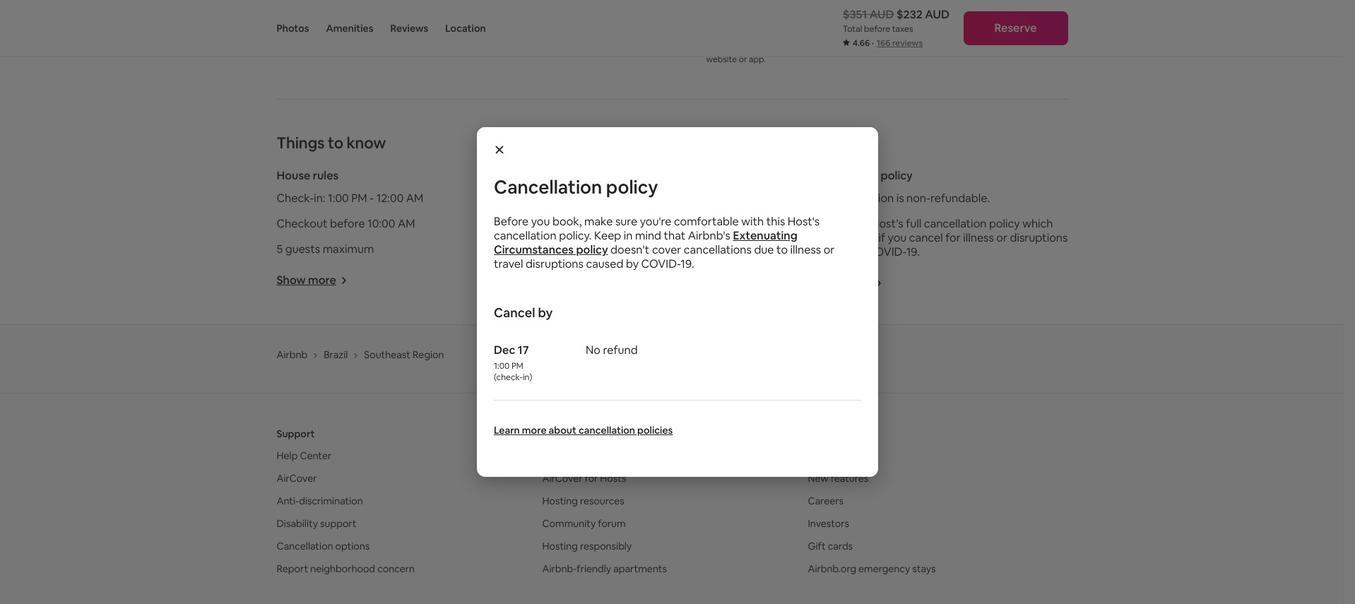 Task type: describe. For each thing, give the bounding box(es) containing it.
(check-
[[494, 371, 523, 383]]

reserve
[[995, 20, 1037, 35]]

checkout
[[277, 217, 328, 231]]

extenuating circumstances policy link
[[494, 228, 798, 257]]

forum
[[598, 518, 626, 530]]

if
[[879, 231, 886, 246]]

non-
[[907, 191, 931, 206]]

in
[[624, 228, 633, 243]]

$351 aud $232 aud total before taxes
[[843, 7, 950, 35]]

review the host's full cancellation policy which applies even if you cancel for illness or disruptions caused by covid-19.
[[812, 217, 1068, 260]]

circumstances
[[494, 242, 574, 257]]

hosting for hosting resources
[[542, 495, 578, 508]]

caused inside doesn't cover cancellations due to illness or travel disruptions caused by covid-19.
[[586, 256, 624, 271]]

or right money
[[735, 43, 743, 54]]

friendly
[[577, 563, 611, 576]]

or left app.
[[739, 54, 747, 65]]

19. inside doesn't cover cancellations due to illness or travel disruptions caused by covid-19.
[[681, 256, 694, 271]]

cancellations
[[684, 242, 752, 257]]

transfer
[[831, 31, 862, 43]]

2 are from the left
[[547, 13, 563, 28]]

great
[[403, 30, 431, 45]]

·
[[872, 37, 874, 49]]

17
[[518, 342, 529, 357]]

cancel by
[[494, 304, 553, 321]]

southeast region
[[364, 349, 444, 361]]

extenuating circumstances policy
[[494, 228, 798, 257]]

airbnb.org emergency stays
[[808, 563, 936, 576]]

no smoke alarm
[[544, 217, 628, 231]]

for inside superhosts are experienced, highly rated hosts who are committed to providing great stays for guests.
[[463, 30, 478, 45]]

aircover for aircover for hosts
[[542, 472, 583, 485]]

airbnb inside 'to protect your payment, never transfer money or communicate outside of the airbnb website or app.'
[[857, 43, 883, 54]]

highly
[[427, 13, 458, 28]]

learn
[[494, 424, 520, 436]]

no for no carbon monoxide alarm
[[544, 191, 559, 206]]

19. inside review the host's full cancellation policy which applies even if you cancel for illness or disruptions caused by covid-19.
[[907, 245, 920, 260]]

your
[[749, 31, 767, 43]]

house
[[277, 169, 311, 183]]

cancellation options
[[277, 540, 370, 553]]

southeast
[[364, 349, 411, 361]]

support
[[277, 428, 315, 441]]

options
[[335, 540, 370, 553]]

protect
[[718, 31, 747, 43]]

book,
[[553, 214, 582, 229]]

disability support
[[277, 518, 357, 530]]

1 horizontal spatial cancellation
[[579, 424, 635, 436]]

new features link
[[808, 472, 869, 485]]

policy inside review the host's full cancellation policy which applies even if you cancel for illness or disruptions caused by covid-19.
[[989, 217, 1020, 231]]

hosts
[[491, 13, 519, 28]]

you inside review the host's full cancellation policy which applies even if you cancel for illness or disruptions caused by covid-19.
[[888, 231, 907, 246]]

security camera/recording device
[[544, 242, 720, 257]]

community
[[542, 518, 596, 530]]

comfortable
[[674, 214, 739, 229]]

policy up is
[[881, 169, 913, 183]]

this
[[767, 214, 785, 229]]

amenities button
[[326, 0, 374, 57]]

dec 17 1:00 pm (check-in)
[[494, 342, 532, 383]]

learn more about cancellation policies
[[494, 424, 673, 436]]

hosting for hosting
[[542, 428, 579, 441]]

disruptions inside doesn't cover cancellations due to illness or travel disruptions caused by covid-19.
[[526, 256, 584, 271]]

things
[[277, 133, 325, 153]]

careers link
[[808, 495, 844, 508]]

report neighborhood concern
[[277, 563, 415, 576]]

smoke
[[562, 217, 596, 231]]

help
[[277, 450, 298, 463]]

disruptions inside review the host's full cancellation policy which applies even if you cancel for illness or disruptions caused by covid-19.
[[1010, 231, 1068, 246]]

cover
[[652, 242, 682, 257]]

neighborhood
[[310, 563, 375, 576]]

who
[[522, 13, 544, 28]]

policy up sure
[[606, 175, 658, 199]]

covid- inside review the host's full cancellation policy which applies even if you cancel for illness or disruptions caused by covid-19.
[[867, 245, 907, 260]]

travel
[[494, 256, 523, 271]]

cards
[[828, 540, 853, 553]]

maximum
[[323, 242, 374, 257]]

1 are from the left
[[338, 13, 354, 28]]

no carbon monoxide alarm
[[544, 191, 685, 206]]

to protect your payment, never transfer money or communicate outside of the airbnb website or app.
[[706, 31, 883, 65]]

5 guests maximum
[[277, 242, 374, 257]]

help center link
[[277, 450, 332, 463]]

by inside doesn't cover cancellations due to illness or travel disruptions caused by covid-19.
[[626, 256, 639, 271]]

covid- inside doesn't cover cancellations due to illness or travel disruptions caused by covid-19.
[[641, 256, 681, 271]]

gift cards link
[[808, 540, 853, 553]]

hosting resources
[[542, 495, 625, 508]]

guests
[[285, 242, 320, 257]]

1 vertical spatial before
[[330, 217, 365, 231]]

payment,
[[769, 31, 805, 43]]

carbon
[[562, 191, 598, 206]]

host's
[[871, 217, 904, 231]]

support
[[320, 518, 357, 530]]

no for no smoke alarm
[[544, 217, 559, 231]]

applies
[[812, 231, 849, 246]]

policies
[[637, 424, 673, 436]]

taxes
[[892, 23, 913, 35]]

1:00 for in:
[[328, 191, 349, 206]]

check-in: 1:00 pm - 12:00 am
[[277, 191, 424, 206]]

careers
[[808, 495, 844, 508]]

before you book, make sure you're comfortable with this host's cancellation policy. keep in mind that airbnb's
[[494, 214, 820, 243]]

know
[[347, 133, 386, 153]]

5
[[277, 242, 283, 257]]

before inside $351 aud $232 aud total before taxes
[[864, 23, 891, 35]]

money
[[706, 43, 733, 54]]

more for learn
[[522, 424, 547, 436]]

dec
[[494, 342, 515, 357]]

features
[[831, 472, 869, 485]]

never
[[807, 31, 829, 43]]

0 vertical spatial am
[[406, 191, 424, 206]]

hosting for hosting responsibly
[[542, 540, 578, 553]]

airbnb.org
[[808, 563, 857, 576]]

4.66 · 166 reviews
[[853, 37, 923, 49]]



Task type: locate. For each thing, give the bounding box(es) containing it.
0 vertical spatial hosting
[[542, 428, 579, 441]]

2 horizontal spatial for
[[946, 231, 961, 246]]

no left refund
[[586, 342, 601, 357]]

keep
[[594, 228, 621, 243]]

to left providing
[[338, 30, 349, 45]]

full
[[906, 217, 922, 231]]

no inside cancellation policy dialog
[[586, 342, 601, 357]]

community forum
[[542, 518, 626, 530]]

1 vertical spatial am
[[398, 217, 415, 231]]

0 horizontal spatial stays
[[433, 30, 460, 45]]

0 vertical spatial pm
[[351, 191, 367, 206]]

host's
[[788, 214, 820, 229]]

1 hosting from the top
[[542, 428, 579, 441]]

the inside review the host's full cancellation policy which applies even if you cancel for illness or disruptions caused by covid-19.
[[851, 217, 869, 231]]

new features
[[808, 472, 869, 485]]

1:00 for 17
[[494, 360, 510, 371]]

monoxide
[[601, 191, 653, 206]]

disability support link
[[277, 518, 357, 530]]

1 vertical spatial to
[[328, 133, 343, 153]]

in)
[[523, 371, 532, 383]]

1 horizontal spatial cancellation policy
[[812, 169, 913, 183]]

am right 12:00
[[406, 191, 424, 206]]

rules
[[313, 169, 339, 183]]

0 vertical spatial the
[[842, 43, 855, 54]]

illness down refundable.
[[963, 231, 994, 246]]

2 hosting from the top
[[542, 495, 578, 508]]

0 horizontal spatial 1:00
[[328, 191, 349, 206]]

cancellation policy inside dialog
[[494, 175, 658, 199]]

2 vertical spatial to
[[777, 242, 788, 257]]

are right 'who'
[[547, 13, 563, 28]]

cancellation up book,
[[494, 175, 602, 199]]

12:00
[[376, 191, 404, 206]]

19. down full
[[907, 245, 920, 260]]

or
[[735, 43, 743, 54], [739, 54, 747, 65], [997, 231, 1008, 246], [824, 242, 835, 257]]

alarm down no carbon monoxide alarm
[[599, 217, 628, 231]]

1 horizontal spatial by
[[626, 256, 639, 271]]

1 horizontal spatial covid-
[[867, 245, 907, 260]]

cancellation down the disability
[[277, 540, 333, 553]]

covid-
[[867, 245, 907, 260], [641, 256, 681, 271]]

0 vertical spatial before
[[864, 23, 891, 35]]

committed
[[277, 30, 335, 45]]

stays right emergency
[[913, 563, 936, 576]]

1 vertical spatial airbnb
[[277, 349, 308, 361]]

to inside doesn't cover cancellations due to illness or travel disruptions caused by covid-19.
[[777, 242, 788, 257]]

cancellation inside dialog
[[494, 175, 602, 199]]

19. down that
[[681, 256, 694, 271]]

1 horizontal spatial for
[[585, 472, 598, 485]]

southeast region link
[[364, 349, 444, 361]]

caused down review on the top right
[[812, 245, 849, 260]]

1 horizontal spatial caused
[[812, 245, 849, 260]]

safety & property
[[544, 169, 639, 183]]

airbnb-friendly apartments link
[[542, 563, 667, 576]]

0 horizontal spatial more
[[308, 273, 336, 288]]

cancellation policy for is
[[812, 169, 913, 183]]

communicate
[[745, 43, 799, 54]]

1 vertical spatial disruptions
[[526, 256, 584, 271]]

2 horizontal spatial by
[[852, 245, 865, 260]]

website
[[706, 54, 737, 65]]

learn more about cancellation policies link
[[494, 424, 673, 436]]

2 aircover from the left
[[542, 472, 583, 485]]

1 horizontal spatial are
[[547, 13, 563, 28]]

caused down 'keep'
[[586, 256, 624, 271]]

airbnb left brazil
[[277, 349, 308, 361]]

concern
[[378, 563, 415, 576]]

or down review on the top right
[[824, 242, 835, 257]]

pm inside 'dec 17 1:00 pm (check-in)'
[[512, 360, 524, 371]]

brazil link
[[324, 349, 348, 361]]

hosting up community
[[542, 495, 578, 508]]

1 horizontal spatial 1:00
[[494, 360, 510, 371]]

0 horizontal spatial covid-
[[641, 256, 681, 271]]

0 vertical spatial to
[[338, 30, 349, 45]]

more right learn
[[522, 424, 547, 436]]

hosting up airbnb-
[[542, 540, 578, 553]]

airbnb down total
[[857, 43, 883, 54]]

that
[[664, 228, 686, 243]]

aircover up hosting resources link
[[542, 472, 583, 485]]

of
[[832, 43, 840, 54]]

cancellation for reservation
[[812, 169, 879, 183]]

0 horizontal spatial aircover
[[277, 472, 317, 485]]

2 horizontal spatial cancellation
[[812, 169, 879, 183]]

are up providing
[[338, 13, 354, 28]]

0 vertical spatial alarm
[[655, 191, 685, 206]]

0 horizontal spatial 19.
[[681, 256, 694, 271]]

no for no refund
[[586, 342, 601, 357]]

hosting responsibly
[[542, 540, 632, 553]]

1 horizontal spatial more
[[522, 424, 547, 436]]

1:00 down dec
[[494, 360, 510, 371]]

cancellation for you
[[494, 175, 602, 199]]

property
[[591, 169, 639, 183]]

to right due at the right of the page
[[777, 242, 788, 257]]

before up maximum
[[330, 217, 365, 231]]

amenities
[[326, 22, 374, 35]]

166 reviews button
[[877, 37, 923, 49]]

pm
[[351, 191, 367, 206], [512, 360, 524, 371]]

stays inside superhosts are experienced, highly rated hosts who are committed to providing great stays for guests.
[[433, 30, 460, 45]]

0 horizontal spatial caused
[[586, 256, 624, 271]]

1 vertical spatial more
[[522, 424, 547, 436]]

the inside 'to protect your payment, never transfer money or communicate outside of the airbnb website or app.'
[[842, 43, 855, 54]]

0 vertical spatial more
[[308, 273, 336, 288]]

1 horizontal spatial cancellation
[[494, 175, 602, 199]]

cancel
[[494, 304, 535, 321]]

anti-discrimination link
[[277, 495, 363, 508]]

1 horizontal spatial you
[[888, 231, 907, 246]]

airbnb
[[857, 43, 883, 54], [277, 349, 308, 361]]

disability
[[277, 518, 318, 530]]

review
[[812, 217, 849, 231]]

no down the safety
[[544, 191, 559, 206]]

reservation
[[836, 191, 894, 206]]

0 vertical spatial airbnb
[[857, 43, 883, 54]]

0 vertical spatial you
[[531, 214, 550, 229]]

before up ·
[[864, 23, 891, 35]]

aircover for 'aircover' link
[[277, 472, 317, 485]]

0 horizontal spatial alarm
[[599, 217, 628, 231]]

house rules
[[277, 169, 339, 183]]

illness
[[963, 231, 994, 246], [790, 242, 821, 257]]

you right if
[[888, 231, 907, 246]]

checkout before 10:00 am
[[277, 217, 415, 231]]

are
[[338, 13, 354, 28], [547, 13, 563, 28]]

to inside superhosts are experienced, highly rated hosts who are committed to providing great stays for guests.
[[338, 30, 349, 45]]

am right 10:00
[[398, 217, 415, 231]]

which
[[1023, 217, 1053, 231]]

help center
[[277, 450, 332, 463]]

10:00
[[368, 217, 395, 231]]

0 vertical spatial for
[[463, 30, 478, 45]]

1 vertical spatial pm
[[512, 360, 524, 371]]

0 horizontal spatial disruptions
[[526, 256, 584, 271]]

1 vertical spatial 1:00
[[494, 360, 510, 371]]

you left book,
[[531, 214, 550, 229]]

by inside review the host's full cancellation policy which applies even if you cancel for illness or disruptions caused by covid-19.
[[852, 245, 865, 260]]

1 horizontal spatial 19.
[[907, 245, 920, 260]]

superhosts
[[277, 13, 335, 28]]

1 horizontal spatial stays
[[913, 563, 936, 576]]

0 vertical spatial disruptions
[[1010, 231, 1068, 246]]

1 vertical spatial you
[[888, 231, 907, 246]]

1 aircover from the left
[[277, 472, 317, 485]]

doesn't cover cancellations due to illness or travel disruptions caused by covid-19.
[[494, 242, 835, 271]]

1 horizontal spatial aircover
[[542, 472, 583, 485]]

1 horizontal spatial before
[[864, 23, 891, 35]]

you inside before you book, make sure you're comfortable with this host's cancellation policy. keep in mind that airbnb's
[[531, 214, 550, 229]]

19.
[[907, 245, 920, 260], [681, 256, 694, 271]]

cancellation policy up reservation
[[812, 169, 913, 183]]

gift
[[808, 540, 826, 553]]

outside
[[801, 43, 830, 54]]

aircover down "help center" link
[[277, 472, 317, 485]]

the down reservation
[[851, 217, 869, 231]]

even
[[851, 231, 876, 246]]

for right cancel
[[946, 231, 961, 246]]

cancellation right about
[[579, 424, 635, 436]]

1 horizontal spatial illness
[[963, 231, 994, 246]]

cancellation policy dialog
[[477, 128, 878, 477]]

camera/recording
[[590, 242, 684, 257]]

0 horizontal spatial cancellation
[[277, 540, 333, 553]]

0 horizontal spatial pm
[[351, 191, 367, 206]]

pm for -
[[351, 191, 367, 206]]

region
[[413, 349, 444, 361]]

hosting up the aircover for hosts link
[[542, 428, 579, 441]]

cancellation policy for book,
[[494, 175, 658, 199]]

cancellation policy up book,
[[494, 175, 658, 199]]

refundable.
[[931, 191, 990, 206]]

you
[[531, 214, 550, 229], [888, 231, 907, 246]]

policy inside extenuating circumstances policy
[[576, 242, 608, 257]]

0 horizontal spatial for
[[463, 30, 478, 45]]

-
[[370, 191, 374, 206]]

2 vertical spatial no
[[586, 342, 601, 357]]

0 vertical spatial stays
[[433, 30, 460, 45]]

to left know
[[328, 133, 343, 153]]

0 vertical spatial 1:00
[[328, 191, 349, 206]]

2 horizontal spatial cancellation
[[924, 217, 987, 231]]

1 horizontal spatial pm
[[512, 360, 524, 371]]

stays down highly on the left of page
[[433, 30, 460, 45]]

or inside doesn't cover cancellations due to illness or travel disruptions caused by covid-19.
[[824, 242, 835, 257]]

about
[[549, 424, 577, 436]]

1 vertical spatial stays
[[913, 563, 936, 576]]

0 horizontal spatial cancellation
[[494, 228, 557, 243]]

report neighborhood concern link
[[277, 563, 415, 576]]

or inside review the host's full cancellation policy which applies even if you cancel for illness or disruptions caused by covid-19.
[[997, 231, 1008, 246]]

0 horizontal spatial are
[[338, 13, 354, 28]]

0 horizontal spatial by
[[538, 304, 553, 321]]

1:00 inside 'dec 17 1:00 pm (check-in)'
[[494, 360, 510, 371]]

report
[[277, 563, 308, 576]]

1 vertical spatial alarm
[[599, 217, 628, 231]]

&
[[581, 169, 589, 183]]

reserve button
[[964, 11, 1068, 45]]

the right 'of'
[[842, 43, 855, 54]]

policy left which
[[989, 217, 1020, 231]]

illness inside doesn't cover cancellations due to illness or travel disruptions caused by covid-19.
[[790, 242, 821, 257]]

cancellation up the travel
[[494, 228, 557, 243]]

cancellation down refundable.
[[924, 217, 987, 231]]

0 horizontal spatial airbnb
[[277, 349, 308, 361]]

pm down 17
[[512, 360, 524, 371]]

hosting responsibly link
[[542, 540, 632, 553]]

cancellation inside before you book, make sure you're comfortable with this host's cancellation policy. keep in mind that airbnb's
[[494, 228, 557, 243]]

alarm up you're
[[655, 191, 685, 206]]

more right show
[[308, 273, 336, 288]]

more inside cancellation policy dialog
[[522, 424, 547, 436]]

for inside review the host's full cancellation policy which applies even if you cancel for illness or disruptions caused by covid-19.
[[946, 231, 961, 246]]

device
[[686, 242, 720, 257]]

cancellation up reservation
[[812, 169, 879, 183]]

3 hosting from the top
[[542, 540, 578, 553]]

caused inside review the host's full cancellation policy which applies even if you cancel for illness or disruptions caused by covid-19.
[[812, 245, 849, 260]]

no left policy.
[[544, 217, 559, 231]]

community forum link
[[542, 518, 626, 530]]

responsibly
[[580, 540, 632, 553]]

brazil
[[324, 349, 348, 361]]

things to know
[[277, 133, 386, 153]]

for down rated
[[463, 30, 478, 45]]

1 vertical spatial the
[[851, 217, 869, 231]]

apartments
[[614, 563, 667, 576]]

1 horizontal spatial disruptions
[[1010, 231, 1068, 246]]

for left hosts on the bottom of page
[[585, 472, 598, 485]]

0 horizontal spatial illness
[[790, 242, 821, 257]]

policy down no smoke alarm
[[576, 242, 608, 257]]

investors
[[808, 518, 850, 530]]

location button
[[445, 0, 486, 57]]

more for show
[[308, 273, 336, 288]]

0 horizontal spatial you
[[531, 214, 550, 229]]

or left which
[[997, 231, 1008, 246]]

2 vertical spatial for
[[585, 472, 598, 485]]

hosts
[[600, 472, 626, 485]]

cancellation inside review the host's full cancellation policy which applies even if you cancel for illness or disruptions caused by covid-19.
[[924, 217, 987, 231]]

1 horizontal spatial alarm
[[655, 191, 685, 206]]

pm left -
[[351, 191, 367, 206]]

0 vertical spatial no
[[544, 191, 559, 206]]

1 vertical spatial for
[[946, 231, 961, 246]]

by
[[852, 245, 865, 260], [626, 256, 639, 271], [538, 304, 553, 321]]

illness inside review the host's full cancellation policy which applies even if you cancel for illness or disruptions caused by covid-19.
[[963, 231, 994, 246]]

1 vertical spatial no
[[544, 217, 559, 231]]

illness down host's
[[790, 242, 821, 257]]

1:00 right in:
[[328, 191, 349, 206]]

this reservation is non-refundable.
[[812, 191, 990, 206]]

pm for (check-
[[512, 360, 524, 371]]

superhosts are experienced, highly rated hosts who are committed to providing great stays for guests.
[[277, 13, 563, 45]]

0 horizontal spatial before
[[330, 217, 365, 231]]

1 vertical spatial hosting
[[542, 495, 578, 508]]

make
[[584, 214, 613, 229]]

center
[[300, 450, 332, 463]]

0 horizontal spatial cancellation policy
[[494, 175, 658, 199]]

2 vertical spatial hosting
[[542, 540, 578, 553]]

1 horizontal spatial airbnb
[[857, 43, 883, 54]]

anti-discrimination
[[277, 495, 363, 508]]



Task type: vqa. For each thing, say whether or not it's contained in the screenshot.
the stays
yes



